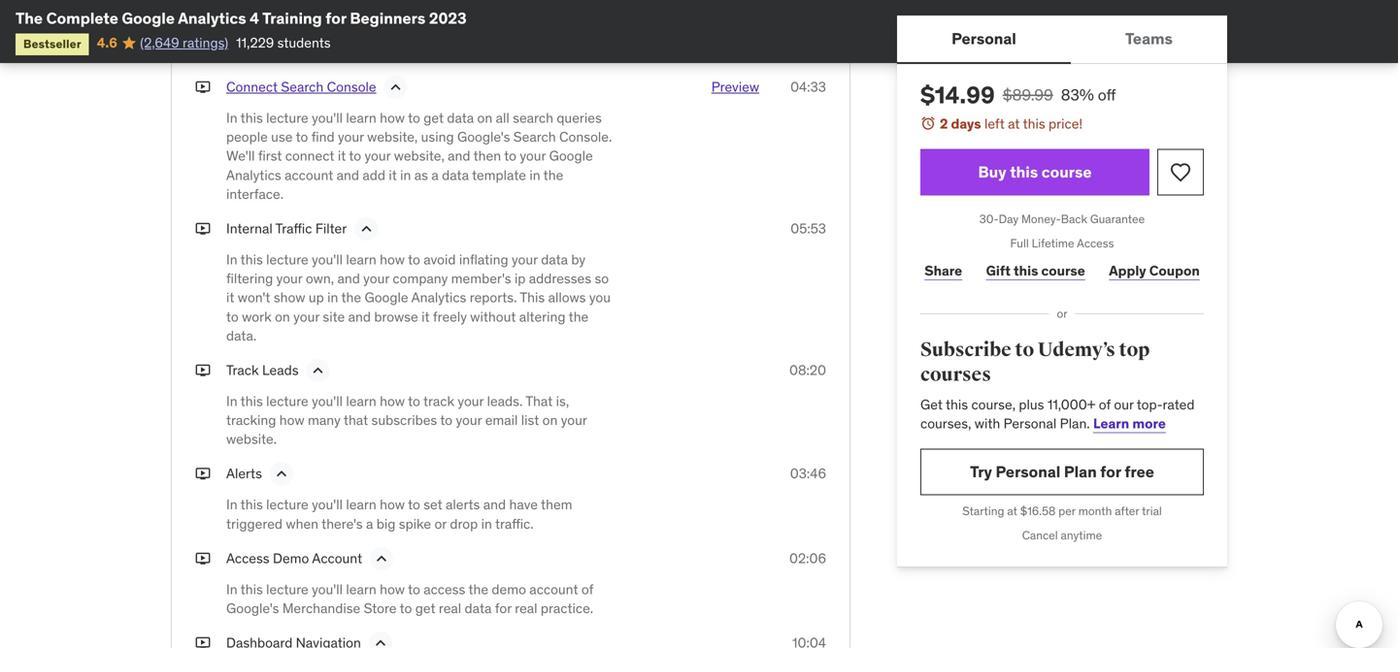 Task type: vqa. For each thing, say whether or not it's contained in the screenshot.


Task type: describe. For each thing, give the bounding box(es) containing it.
plan.
[[1060, 415, 1090, 432]]

access inside 30-day money-back guarantee full lifetime access
[[1077, 236, 1114, 251]]

0 vertical spatial or
[[1057, 307, 1068, 322]]

the down allows
[[569, 308, 589, 326]]

own,
[[306, 270, 334, 287]]

to inside in this lecture you'll learn how to set alerts and have them triggered when there's a big spike or drop in traffic.
[[408, 496, 420, 514]]

analytics inside in this lecture you'll learn how to get data on all search queries people use to find your website, using google's search console. we'll first connect it to your website, and then to your google analytics account and add it in as a data template in the interface.
[[226, 166, 281, 184]]

this for in this lecture you'll learn how to get data on all search queries people use to find your website, using google's search console. we'll first connect it to your website, and then to your google analytics account and add it in as a data template in the interface.
[[240, 109, 263, 127]]

your down search
[[520, 147, 546, 165]]

won't
[[238, 289, 270, 307]]

it right "connect"
[[338, 147, 346, 165]]

you'll for store
[[312, 581, 343, 599]]

at inside starting at $16.58 per month after trial cancel anytime
[[1007, 504, 1018, 519]]

search inside connect search console button
[[281, 78, 324, 96]]

subscribes
[[371, 412, 437, 429]]

of inside in this lecture you'll learn how to access the demo account of google's merchandise store to get real data for real practice.
[[582, 581, 593, 599]]

xsmall image for internal traffic filter
[[195, 219, 211, 238]]

google inside in this lecture you'll learn how to avoid inflating your data by filtering your own, and your company member's ip addresses so it won't show up in the google analytics reports. this allows you to work on your site and browse it freely without altering the data.
[[365, 289, 408, 307]]

work
[[242, 308, 272, 326]]

all
[[496, 109, 510, 127]]

conversions
[[341, 44, 413, 61]]

top-
[[1137, 396, 1163, 413]]

google inside in this lecture you'll learn how to get data on all search queries people use to find your website, using google's search console. we'll first connect it to your website, and then to your google analytics account and add it in as a data template in the interface.
[[549, 147, 593, 165]]

it left won't
[[226, 289, 234, 307]]

free
[[1125, 462, 1154, 482]]

subscribe
[[921, 338, 1011, 362]]

gift
[[986, 262, 1011, 279]]

2 days left at this price!
[[940, 115, 1083, 133]]

to up data.
[[226, 308, 239, 326]]

lecture for in this lecture you'll learn how to track your leads. that is, tracking how many that subscribes to your email list on your website.
[[266, 393, 309, 410]]

data inside the in this lecture you'll learn how to connect woocommerce to your website to start getting important e-commerce data like orders, revenue, purchase conversions etc.
[[515, 25, 542, 42]]

courses
[[921, 363, 991, 387]]

starting
[[962, 504, 1004, 519]]

11,229
[[236, 34, 274, 51]]

1 vertical spatial website,
[[394, 147, 445, 165]]

and inside in this lecture you'll learn how to set alerts and have them triggered when there's a big spike or drop in traffic.
[[483, 496, 506, 514]]

learn for avoid
[[346, 251, 376, 268]]

hide lecture description image for get
[[372, 550, 391, 569]]

to right "connect"
[[349, 147, 361, 165]]

lecture for in this lecture you'll learn how to access the demo account of google's merchandise store to get real data for real practice.
[[266, 581, 309, 599]]

for inside in this lecture you'll learn how to access the demo account of google's merchandise store to get real data for real practice.
[[495, 600, 512, 618]]

or inside in this lecture you'll learn how to set alerts and have them triggered when there's a big spike or drop in traffic.
[[434, 515, 447, 533]]

apply coupon
[[1109, 262, 1200, 279]]

off
[[1098, 85, 1116, 105]]

is,
[[556, 393, 569, 410]]

0 horizontal spatial for
[[326, 8, 346, 28]]

hide lecture description image for alerts
[[272, 465, 291, 484]]

83%
[[1061, 85, 1094, 105]]

data inside in this lecture you'll learn how to avoid inflating your data by filtering your own, and your company member's ip addresses so it won't show up in the google analytics reports. this allows you to work on your site and browse it freely without altering the data.
[[541, 251, 568, 268]]

to up template on the top left of page
[[504, 147, 517, 165]]

have
[[509, 496, 538, 514]]

and right site
[[348, 308, 371, 326]]

that
[[344, 412, 368, 429]]

track
[[423, 393, 454, 410]]

leads.
[[487, 393, 523, 410]]

after
[[1115, 504, 1139, 519]]

day
[[999, 212, 1019, 227]]

to down track
[[440, 412, 453, 429]]

you'll for there's
[[312, 496, 343, 514]]

to inside subscribe to udemy's top courses
[[1015, 338, 1034, 362]]

how left many
[[279, 412, 305, 429]]

your right track
[[458, 393, 484, 410]]

there's
[[322, 515, 363, 533]]

30-
[[980, 212, 999, 227]]

of inside get this course, plus 11,000+ of our top-rated courses, with personal plan.
[[1099, 396, 1111, 413]]

xsmall image for in this lecture you'll learn how to get data on all search queries people use to find your website, using google's search console. we'll first connect it to your website, and then to your google analytics account and add it in as a data template in the interface.
[[195, 78, 211, 97]]

learn inside the in this lecture you'll learn how to connect woocommerce to your website to start getting important e-commerce data like orders, revenue, purchase conversions etc.
[[346, 6, 376, 23]]

to left 'access'
[[408, 581, 420, 599]]

store
[[364, 600, 397, 618]]

$89.99
[[1003, 85, 1053, 105]]

lifetime
[[1032, 236, 1074, 251]]

(2,649 ratings)
[[140, 34, 228, 51]]

how for avoid
[[380, 251, 405, 268]]

buy this course button
[[921, 149, 1150, 196]]

to right use
[[296, 128, 308, 146]]

browse
[[374, 308, 418, 326]]

4
[[250, 8, 259, 28]]

08:20
[[789, 362, 826, 379]]

training
[[262, 8, 322, 28]]

to up "company"
[[408, 251, 420, 268]]

account
[[312, 550, 362, 567]]

template
[[472, 166, 526, 184]]

account inside in this lecture you'll learn how to get data on all search queries people use to find your website, using google's search console. we'll first connect it to your website, and then to your google analytics account and add it in as a data template in the interface.
[[285, 166, 333, 184]]

xsmall image for in this lecture you'll learn how to access the demo account of google's merchandise store to get real data for real practice.
[[195, 550, 211, 569]]

a inside in this lecture you'll learn how to set alerts and have them triggered when there's a big spike or drop in traffic.
[[366, 515, 373, 533]]

allows
[[548, 289, 586, 307]]

spike
[[399, 515, 431, 533]]

you
[[589, 289, 611, 307]]

internal
[[226, 220, 273, 237]]

complete
[[46, 8, 118, 28]]

30-day money-back guarantee full lifetime access
[[980, 212, 1145, 251]]

beginners
[[350, 8, 426, 28]]

learn for set
[[346, 496, 376, 514]]

wishlist image
[[1169, 161, 1192, 184]]

practice.
[[541, 600, 593, 618]]

more
[[1133, 415, 1166, 432]]

in inside the in this lecture you'll learn how to connect woocommerce to your website to start getting important e-commerce data like orders, revenue, purchase conversions etc.
[[226, 6, 237, 23]]

apply
[[1109, 262, 1146, 279]]

this for gift this course
[[1014, 262, 1038, 279]]

how for set
[[380, 496, 405, 514]]

trial
[[1142, 504, 1162, 519]]

apply coupon button
[[1105, 252, 1204, 291]]

traffic.
[[495, 515, 534, 533]]

in this lecture you'll learn how to connect woocommerce to your website to start getting important e-commerce data like orders, revenue, purchase conversions etc.
[[226, 6, 614, 61]]

anytime
[[1061, 528, 1102, 543]]

connect
[[285, 147, 334, 165]]

lecture for in this lecture you'll learn how to get data on all search queries people use to find your website, using google's search console. we'll first connect it to your website, and then to your google analytics account and add it in as a data template in the interface.
[[266, 109, 309, 127]]

in for in this lecture you'll learn how to track your leads. that is, tracking how many that subscribes to your email list on your website.
[[226, 393, 237, 410]]

our
[[1114, 396, 1134, 413]]

avoid
[[424, 251, 456, 268]]

the inside in this lecture you'll learn how to get data on all search queries people use to find your website, using google's search console. we'll first connect it to your website, and then to your google analytics account and add it in as a data template in the interface.
[[543, 166, 563, 184]]

0 vertical spatial analytics
[[178, 8, 246, 28]]

freely
[[433, 308, 467, 326]]

1 vertical spatial access
[[226, 550, 270, 567]]

website
[[226, 25, 274, 42]]

share
[[925, 262, 962, 279]]

in for in this lecture you'll learn how to get data on all search queries people use to find your website, using google's search console. we'll first connect it to your website, and then to your google analytics account and add it in as a data template in the interface.
[[226, 109, 237, 127]]

we'll
[[226, 147, 255, 165]]

money-
[[1021, 212, 1061, 227]]

list
[[521, 412, 539, 429]]

1 real from the left
[[439, 600, 461, 618]]

how for access
[[380, 581, 405, 599]]

gift this course link
[[982, 252, 1089, 291]]

etc.
[[417, 44, 439, 61]]

your up browse
[[363, 270, 389, 287]]

this for buy this course
[[1010, 162, 1038, 182]]

show
[[274, 289, 305, 307]]

demo
[[273, 550, 309, 567]]

leads
[[262, 362, 299, 379]]

and left then
[[448, 147, 470, 165]]

data inside in this lecture you'll learn how to access the demo account of google's merchandise store to get real data for real practice.
[[465, 600, 492, 618]]

your up show
[[276, 270, 302, 287]]

inflating
[[459, 251, 508, 268]]

04:33
[[790, 78, 826, 96]]

google's inside in this lecture you'll learn how to get data on all search queries people use to find your website, using google's search console. we'll first connect it to your website, and then to your google analytics account and add it in as a data template in the interface.
[[457, 128, 510, 146]]

3 xsmall image from the top
[[195, 634, 211, 649]]

$14.99
[[921, 81, 995, 110]]

your right the find
[[338, 128, 364, 146]]

share button
[[921, 252, 967, 291]]

2 horizontal spatial for
[[1100, 462, 1121, 482]]

without
[[470, 308, 516, 326]]

your down up
[[293, 308, 319, 326]]

addresses
[[529, 270, 591, 287]]

plus
[[1019, 396, 1044, 413]]

to up orders,
[[573, 6, 585, 23]]

rated
[[1163, 396, 1195, 413]]

2 real from the left
[[515, 600, 537, 618]]

access
[[424, 581, 465, 599]]

search inside in this lecture you'll learn how to get data on all search queries people use to find your website, using google's search console. we'll first connect it to your website, and then to your google analytics account and add it in as a data template in the interface.
[[513, 128, 556, 146]]

ip
[[515, 270, 526, 287]]

4.6
[[97, 34, 117, 51]]

guarantee
[[1090, 212, 1145, 227]]

hide lecture description image for internal traffic filter
[[357, 219, 376, 239]]

tracking
[[226, 412, 276, 429]]

teams
[[1125, 29, 1173, 48]]

in left as
[[400, 166, 411, 184]]

drop
[[450, 515, 478, 533]]

on inside in this lecture you'll learn how to avoid inflating your data by filtering your own, and your company member's ip addresses so it won't show up in the google analytics reports. this allows you to work on your site and browse it freely without altering the data.
[[275, 308, 290, 326]]

big
[[377, 515, 396, 533]]

connect search console
[[226, 78, 376, 96]]

in for in this lecture you'll learn how to access the demo account of google's merchandise store to get real data for real practice.
[[226, 581, 237, 599]]

alarm image
[[921, 116, 936, 131]]



Task type: locate. For each thing, give the bounding box(es) containing it.
on
[[477, 109, 493, 127], [275, 308, 290, 326], [542, 412, 558, 429]]

this inside gift this course link
[[1014, 262, 1038, 279]]

2 vertical spatial for
[[495, 600, 512, 618]]

this for get this course, plus 11,000+ of our top-rated courses, with personal plan.
[[946, 396, 968, 413]]

course for buy this course
[[1042, 162, 1092, 182]]

in inside in this lecture you'll learn how to avoid inflating your data by filtering your own, and your company member's ip addresses so it won't show up in the google analytics reports. this allows you to work on your site and browse it freely without altering the data.
[[327, 289, 338, 307]]

your inside the in this lecture you'll learn how to connect woocommerce to your website to start getting important e-commerce data like orders, revenue, purchase conversions etc.
[[588, 6, 614, 23]]

learn inside in this lecture you'll learn how to avoid inflating your data by filtering your own, and your company member's ip addresses so it won't show up in the google analytics reports. this allows you to work on your site and browse it freely without altering the data.
[[346, 251, 376, 268]]

by
[[571, 251, 586, 268]]

data up addresses on the left of the page
[[541, 251, 568, 268]]

use
[[271, 128, 293, 146]]

in down triggered
[[226, 581, 237, 599]]

as
[[414, 166, 428, 184]]

you'll up getting
[[312, 6, 343, 23]]

to left set
[[408, 496, 420, 514]]

learn up that
[[346, 393, 376, 410]]

how inside in this lecture you'll learn how to set alerts and have them triggered when there's a big spike or drop in traffic.
[[380, 496, 405, 514]]

xsmall image for track leads
[[195, 361, 211, 380]]

this for in this lecture you'll learn how to avoid inflating your data by filtering your own, and your company member's ip addresses so it won't show up in the google analytics reports. this allows you to work on your site and browse it freely without altering the data.
[[240, 251, 263, 268]]

triggered
[[226, 515, 283, 533]]

1 vertical spatial course
[[1041, 262, 1085, 279]]

search
[[513, 109, 553, 127]]

in inside in this lecture you'll learn how to access the demo account of google's merchandise store to get real data for real practice.
[[226, 581, 237, 599]]

in right template on the top left of page
[[530, 166, 540, 184]]

hide lecture description image
[[386, 78, 406, 97], [308, 361, 328, 381], [372, 550, 391, 569]]

top
[[1119, 338, 1150, 362]]

how for get
[[380, 109, 405, 127]]

data up using
[[447, 109, 474, 127]]

in inside in this lecture you'll learn how to set alerts and have them triggered when there's a big spike or drop in traffic.
[[226, 496, 237, 514]]

1 horizontal spatial account
[[529, 581, 578, 599]]

0 vertical spatial a
[[431, 166, 439, 184]]

this for in this lecture you'll learn how to connect woocommerce to your website to start getting important e-commerce data like orders, revenue, purchase conversions etc.
[[240, 6, 263, 23]]

get up using
[[424, 109, 444, 127]]

in this lecture you'll learn how to access the demo account of google's merchandise store to get real data for real practice.
[[226, 581, 593, 618]]

try
[[970, 462, 992, 482]]

0 vertical spatial website,
[[367, 128, 418, 146]]

lecture inside in this lecture you'll learn how to access the demo account of google's merchandise store to get real data for real practice.
[[266, 581, 309, 599]]

0 vertical spatial at
[[1008, 115, 1020, 133]]

the
[[543, 166, 563, 184], [341, 289, 361, 307], [569, 308, 589, 326], [468, 581, 488, 599]]

and right own,
[[337, 270, 360, 287]]

2 vertical spatial xsmall image
[[195, 634, 211, 649]]

you'll up there's
[[312, 496, 343, 514]]

1 horizontal spatial google's
[[457, 128, 510, 146]]

company
[[393, 270, 448, 287]]

1 horizontal spatial of
[[1099, 396, 1111, 413]]

personal inside button
[[952, 29, 1016, 48]]

0 horizontal spatial search
[[281, 78, 324, 96]]

your up add
[[365, 147, 391, 165]]

hide lecture description image down store
[[371, 634, 390, 649]]

this up filtering
[[240, 251, 263, 268]]

real
[[439, 600, 461, 618], [515, 600, 537, 618]]

4 lecture from the top
[[266, 393, 309, 410]]

analytics up ratings) on the left of the page
[[178, 8, 246, 28]]

at
[[1008, 115, 1020, 133], [1007, 504, 1018, 519]]

in inside in this lecture you'll learn how to track your leads. that is, tracking how many that subscribes to your email list on your website.
[[226, 393, 237, 410]]

many
[[308, 412, 341, 429]]

analytics inside in this lecture you'll learn how to avoid inflating your data by filtering your own, and your company member's ip addresses so it won't show up in the google analytics reports. this allows you to work on your site and browse it freely without altering the data.
[[411, 289, 466, 307]]

your
[[588, 6, 614, 23], [338, 128, 364, 146], [365, 147, 391, 165], [520, 147, 546, 165], [512, 251, 538, 268], [276, 270, 302, 287], [363, 270, 389, 287], [293, 308, 319, 326], [458, 393, 484, 410], [456, 412, 482, 429], [561, 412, 587, 429]]

you'll inside in this lecture you'll learn how to set alerts and have them triggered when there's a big spike or drop in traffic.
[[312, 496, 343, 514]]

website, up add
[[367, 128, 418, 146]]

this for in this lecture you'll learn how to set alerts and have them triggered when there's a big spike or drop in traffic.
[[240, 496, 263, 514]]

account down "connect"
[[285, 166, 333, 184]]

1 horizontal spatial or
[[1057, 307, 1068, 322]]

set
[[424, 496, 442, 514]]

you'll for own,
[[312, 251, 343, 268]]

0 vertical spatial google
[[122, 8, 175, 28]]

the up site
[[341, 289, 361, 307]]

hide lecture description image
[[357, 219, 376, 239], [272, 465, 291, 484], [371, 634, 390, 649]]

4 you'll from the top
[[312, 393, 343, 410]]

internal traffic filter
[[226, 220, 347, 237]]

1 vertical spatial at
[[1007, 504, 1018, 519]]

students
[[277, 34, 331, 51]]

3 lecture from the top
[[266, 251, 309, 268]]

you'll inside in this lecture you'll learn how to access the demo account of google's merchandise store to get real data for real practice.
[[312, 581, 343, 599]]

11,229 students
[[236, 34, 331, 51]]

1 you'll from the top
[[312, 6, 343, 23]]

2
[[940, 115, 948, 133]]

0 horizontal spatial google
[[122, 8, 175, 28]]

2 vertical spatial personal
[[996, 462, 1061, 482]]

0 vertical spatial course
[[1042, 162, 1092, 182]]

this inside in this lecture you'll learn how to access the demo account of google's merchandise store to get real data for real practice.
[[240, 581, 263, 599]]

1 in from the top
[[226, 6, 237, 23]]

0 vertical spatial personal
[[952, 29, 1016, 48]]

how up add
[[380, 109, 405, 127]]

for right start
[[326, 8, 346, 28]]

5 you'll from the top
[[312, 496, 343, 514]]

this inside in this lecture you'll learn how to track your leads. that is, tracking how many that subscribes to your email list on your website.
[[240, 393, 263, 410]]

xsmall image left alerts
[[195, 465, 211, 484]]

ratings)
[[183, 34, 228, 51]]

this right buy
[[1010, 162, 1038, 182]]

your up ip
[[512, 251, 538, 268]]

data.
[[226, 327, 257, 345]]

to up subscribes
[[408, 393, 420, 410]]

start
[[292, 25, 321, 42]]

0 vertical spatial google's
[[457, 128, 510, 146]]

at right left
[[1008, 115, 1020, 133]]

in this lecture you'll learn how to track your leads. that is, tracking how many that subscribes to your email list on your website.
[[226, 393, 587, 448]]

you'll inside in this lecture you'll learn how to avoid inflating your data by filtering your own, and your company member's ip addresses so it won't show up in the google analytics reports. this allows you to work on your site and browse it freely without altering the data.
[[312, 251, 343, 268]]

in right up
[[327, 289, 338, 307]]

tab list
[[897, 16, 1227, 64]]

you'll for use
[[312, 109, 343, 127]]

hide lecture description image right alerts
[[272, 465, 291, 484]]

1 vertical spatial on
[[275, 308, 290, 326]]

access demo account
[[226, 550, 362, 567]]

0 horizontal spatial of
[[582, 581, 593, 599]]

1 vertical spatial hide lecture description image
[[308, 361, 328, 381]]

revenue,
[[226, 44, 278, 61]]

lecture inside in this lecture you'll learn how to get data on all search queries people use to find your website, using google's search console. we'll first connect it to your website, and then to your google analytics account and add it in as a data template in the interface.
[[266, 109, 309, 127]]

of
[[1099, 396, 1111, 413], [582, 581, 593, 599]]

0 horizontal spatial account
[[285, 166, 333, 184]]

of left our
[[1099, 396, 1111, 413]]

6 lecture from the top
[[266, 581, 309, 599]]

1 learn from the top
[[346, 6, 376, 23]]

in inside in this lecture you'll learn how to get data on all search queries people use to find your website, using google's search console. we'll first connect it to your website, and then to your google analytics account and add it in as a data template in the interface.
[[226, 109, 237, 127]]

course,
[[971, 396, 1016, 413]]

full
[[1010, 236, 1029, 251]]

0 vertical spatial get
[[424, 109, 444, 127]]

the left demo
[[468, 581, 488, 599]]

learn for access
[[346, 581, 376, 599]]

and left add
[[337, 166, 359, 184]]

you'll inside in this lecture you'll learn how to track your leads. that is, tracking how many that subscribes to your email list on your website.
[[312, 393, 343, 410]]

learn inside in this lecture you'll learn how to track your leads. that is, tracking how many that subscribes to your email list on your website.
[[346, 393, 376, 410]]

your left email
[[456, 412, 482, 429]]

lecture inside in this lecture you'll learn how to set alerts and have them triggered when there's a big spike or drop in traffic.
[[266, 496, 309, 514]]

2 vertical spatial hide lecture description image
[[372, 550, 391, 569]]

1 vertical spatial google
[[549, 147, 593, 165]]

xsmall image for in this lecture you'll learn how to set alerts and have them triggered when there's a big spike or drop in traffic.
[[195, 465, 211, 484]]

left
[[985, 115, 1005, 133]]

to right store
[[400, 600, 412, 618]]

personal inside get this course, plus 11,000+ of our top-rated courses, with personal plan.
[[1004, 415, 1057, 432]]

people
[[226, 128, 268, 146]]

learn more link
[[1093, 415, 1166, 432]]

1 vertical spatial personal
[[1004, 415, 1057, 432]]

2 course from the top
[[1041, 262, 1085, 279]]

1 vertical spatial xsmall image
[[195, 361, 211, 380]]

using
[[421, 128, 454, 146]]

1 horizontal spatial real
[[515, 600, 537, 618]]

them
[[541, 496, 572, 514]]

5 in from the top
[[226, 496, 237, 514]]

learn inside in this lecture you'll learn how to get data on all search queries people use to find your website, using google's search console. we'll first connect it to your website, and then to your google analytics account and add it in as a data template in the interface.
[[346, 109, 376, 127]]

xsmall image
[[195, 78, 211, 97], [195, 465, 211, 484], [195, 550, 211, 569]]

traffic
[[275, 220, 312, 237]]

get down 'access'
[[415, 600, 435, 618]]

0 vertical spatial access
[[1077, 236, 1114, 251]]

0 horizontal spatial real
[[439, 600, 461, 618]]

learn for track
[[346, 393, 376, 410]]

lecture up when
[[266, 496, 309, 514]]

2 horizontal spatial on
[[542, 412, 558, 429]]

1 horizontal spatial google
[[365, 289, 408, 307]]

1 vertical spatial search
[[513, 128, 556, 146]]

interface.
[[226, 185, 284, 203]]

get this course, plus 11,000+ of our top-rated courses, with personal plan.
[[921, 396, 1195, 432]]

1 lecture from the top
[[266, 6, 309, 23]]

to up important
[[408, 6, 420, 23]]

in this lecture you'll learn how to avoid inflating your data by filtering your own, and your company member's ip addresses so it won't show up in the google analytics reports. this allows you to work on your site and browse it freely without altering the data.
[[226, 251, 611, 345]]

3 in from the top
[[226, 251, 237, 268]]

this inside in this lecture you'll learn how to get data on all search queries people use to find your website, using google's search console. we'll first connect it to your website, and then to your google analytics account and add it in as a data template in the interface.
[[240, 109, 263, 127]]

website,
[[367, 128, 418, 146], [394, 147, 445, 165]]

this up courses,
[[946, 396, 968, 413]]

how inside in this lecture you'll learn how to avoid inflating your data by filtering your own, and your company member's ip addresses so it won't show up in the google analytics reports. this allows you to work on your site and browse it freely without altering the data.
[[380, 251, 405, 268]]

lecture inside in this lecture you'll learn how to avoid inflating your data by filtering your own, and your company member's ip addresses so it won't show up in the google analytics reports. this allows you to work on your site and browse it freely without altering the data.
[[266, 251, 309, 268]]

2 xsmall image from the top
[[195, 361, 211, 380]]

xsmall image
[[195, 219, 211, 238], [195, 361, 211, 380], [195, 634, 211, 649]]

in this lecture you'll learn how to set alerts and have them triggered when there's a big spike or drop in traffic.
[[226, 496, 572, 533]]

connect search console button
[[226, 78, 376, 101]]

5 lecture from the top
[[266, 496, 309, 514]]

orders,
[[569, 25, 612, 42]]

subscribe to udemy's top courses
[[921, 338, 1150, 387]]

this for in this lecture you'll learn how to track your leads. that is, tracking how many that subscribes to your email list on your website.
[[240, 393, 263, 410]]

this for in this lecture you'll learn how to access the demo account of google's merchandise store to get real data for real practice.
[[240, 581, 263, 599]]

1 vertical spatial get
[[415, 600, 435, 618]]

for
[[326, 8, 346, 28], [1100, 462, 1121, 482], [495, 600, 512, 618]]

get inside in this lecture you'll learn how to access the demo account of google's merchandise store to get real data for real practice.
[[415, 600, 435, 618]]

1 xsmall image from the top
[[195, 219, 211, 238]]

data down 'access'
[[465, 600, 492, 618]]

console.
[[559, 128, 612, 146]]

and
[[448, 147, 470, 165], [337, 166, 359, 184], [337, 270, 360, 287], [348, 308, 371, 326], [483, 496, 506, 514]]

2 in from the top
[[226, 109, 237, 127]]

email
[[485, 412, 518, 429]]

real down 'access'
[[439, 600, 461, 618]]

your up orders,
[[588, 6, 614, 23]]

in for in this lecture you'll learn how to set alerts and have them triggered when there's a big spike or drop in traffic.
[[226, 496, 237, 514]]

access down back
[[1077, 236, 1114, 251]]

the down console.
[[543, 166, 563, 184]]

2 learn from the top
[[346, 109, 376, 127]]

learn for get
[[346, 109, 376, 127]]

at left $16.58 at the right
[[1007, 504, 1018, 519]]

google down console.
[[549, 147, 593, 165]]

3 you'll from the top
[[312, 251, 343, 268]]

2 vertical spatial hide lecture description image
[[371, 634, 390, 649]]

2 vertical spatial google
[[365, 289, 408, 307]]

udemy's
[[1038, 338, 1115, 362]]

cancel
[[1022, 528, 1058, 543]]

1 horizontal spatial a
[[431, 166, 439, 184]]

1 horizontal spatial on
[[477, 109, 493, 127]]

in inside in this lecture you'll learn how to avoid inflating your data by filtering your own, and your company member's ip addresses so it won't show up in the google analytics reports. this allows you to work on your site and browse it freely without altering the data.
[[226, 251, 237, 268]]

this down the '$89.99' at top right
[[1023, 115, 1045, 133]]

for left free
[[1100, 462, 1121, 482]]

1 vertical spatial a
[[366, 515, 373, 533]]

0 vertical spatial hide lecture description image
[[386, 78, 406, 97]]

this inside get this course, plus 11,000+ of our top-rated courses, with personal plan.
[[946, 396, 968, 413]]

2 horizontal spatial google
[[549, 147, 593, 165]]

to up as
[[408, 109, 420, 127]]

2 xsmall image from the top
[[195, 465, 211, 484]]

the inside in this lecture you'll learn how to access the demo account of google's merchandise store to get real data for real practice.
[[468, 581, 488, 599]]

analytics up freely
[[411, 289, 466, 307]]

how up "company"
[[380, 251, 405, 268]]

course down lifetime
[[1041, 262, 1085, 279]]

learn inside in this lecture you'll learn how to set alerts and have them triggered when there's a big spike or drop in traffic.
[[346, 496, 376, 514]]

gift this course
[[986, 262, 1085, 279]]

course inside gift this course link
[[1041, 262, 1085, 279]]

2 vertical spatial on
[[542, 412, 558, 429]]

console
[[327, 78, 376, 96]]

0 vertical spatial hide lecture description image
[[357, 219, 376, 239]]

course for gift this course
[[1041, 262, 1085, 279]]

learn up store
[[346, 581, 376, 599]]

how up important
[[380, 6, 405, 23]]

0 horizontal spatial a
[[366, 515, 373, 533]]

learn down console
[[346, 109, 376, 127]]

it left freely
[[421, 308, 430, 326]]

lecture for in this lecture you'll learn how to set alerts and have them triggered when there's a big spike or drop in traffic.
[[266, 496, 309, 514]]

1 vertical spatial hide lecture description image
[[272, 465, 291, 484]]

this up website
[[240, 6, 263, 23]]

you'll inside in this lecture you'll learn how to get data on all search queries people use to find your website, using google's search console. we'll first connect it to your website, and then to your google analytics account and add it in as a data template in the interface.
[[312, 109, 343, 127]]

or down set
[[434, 515, 447, 533]]

2 you'll from the top
[[312, 109, 343, 127]]

this inside in this lecture you'll learn how to set alerts and have them triggered when there's a big spike or drop in traffic.
[[240, 496, 263, 514]]

your down is, at the bottom left of the page
[[561, 412, 587, 429]]

course inside buy this course button
[[1042, 162, 1092, 182]]

lecture for in this lecture you'll learn how to avoid inflating your data by filtering your own, and your company member's ip addresses so it won't show up in the google analytics reports. this allows you to work on your site and browse it freely without altering the data.
[[266, 251, 309, 268]]

1 vertical spatial or
[[434, 515, 447, 533]]

0 vertical spatial on
[[477, 109, 493, 127]]

0 vertical spatial of
[[1099, 396, 1111, 413]]

then
[[474, 147, 501, 165]]

this down the access demo account
[[240, 581, 263, 599]]

analytics
[[178, 8, 246, 28], [226, 166, 281, 184], [411, 289, 466, 307]]

3 learn from the top
[[346, 251, 376, 268]]

learn up there's
[[346, 496, 376, 514]]

google up (2,649
[[122, 8, 175, 28]]

how inside in this lecture you'll learn how to get data on all search queries people use to find your website, using google's search console. we'll first connect it to your website, and then to your google analytics account and add it in as a data template in the interface.
[[380, 109, 405, 127]]

in right drop
[[481, 515, 492, 533]]

lecture down demo
[[266, 581, 309, 599]]

in inside in this lecture you'll learn how to set alerts and have them triggered when there's a big spike or drop in traffic.
[[481, 515, 492, 533]]

0 horizontal spatial google's
[[226, 600, 279, 618]]

0 vertical spatial xsmall image
[[195, 78, 211, 97]]

lecture inside in this lecture you'll learn how to track your leads. that is, tracking how many that subscribes to your email list on your website.
[[266, 393, 309, 410]]

how up big
[[380, 496, 405, 514]]

or up udemy's
[[1057, 307, 1068, 322]]

learn more
[[1093, 415, 1166, 432]]

real down demo
[[515, 600, 537, 618]]

this up triggered
[[240, 496, 263, 514]]

4 in from the top
[[226, 393, 237, 410]]

important
[[371, 25, 431, 42]]

analytics up interface.
[[226, 166, 281, 184]]

this up the people
[[240, 109, 263, 127]]

learn inside in this lecture you'll learn how to access the demo account of google's merchandise store to get real data for real practice.
[[346, 581, 376, 599]]

4 learn from the top
[[346, 393, 376, 410]]

in for in this lecture you'll learn how to avoid inflating your data by filtering your own, and your company member's ip addresses so it won't show up in the google analytics reports. this allows you to work on your site and browse it freely without altering the data.
[[226, 251, 237, 268]]

this inside buy this course button
[[1010, 162, 1038, 182]]

how for track
[[380, 393, 405, 410]]

3 xsmall image from the top
[[195, 550, 211, 569]]

1 horizontal spatial search
[[513, 128, 556, 146]]

google's down demo
[[226, 600, 279, 618]]

2 vertical spatial xsmall image
[[195, 550, 211, 569]]

$16.58
[[1020, 504, 1056, 519]]

hide lecture description image for find
[[386, 78, 406, 97]]

in left 4
[[226, 6, 237, 23]]

you'll for many
[[312, 393, 343, 410]]

learn
[[1093, 415, 1129, 432]]

6 learn from the top
[[346, 581, 376, 599]]

hide lecture description image for subscribes
[[308, 361, 328, 381]]

5 learn from the top
[[346, 496, 376, 514]]

1 vertical spatial analytics
[[226, 166, 281, 184]]

google's inside in this lecture you'll learn how to access the demo account of google's merchandise store to get real data for real practice.
[[226, 600, 279, 618]]

1 horizontal spatial for
[[495, 600, 512, 618]]

website, up as
[[394, 147, 445, 165]]

1 horizontal spatial access
[[1077, 236, 1114, 251]]

so
[[595, 270, 609, 287]]

how inside the in this lecture you'll learn how to connect woocommerce to your website to start getting important e-commerce data like orders, revenue, purchase conversions etc.
[[380, 6, 405, 23]]

lecture inside the in this lecture you'll learn how to connect woocommerce to your website to start getting important e-commerce data like orders, revenue, purchase conversions etc.
[[266, 6, 309, 23]]

hide lecture description image right leads
[[308, 361, 328, 381]]

in up triggered
[[226, 496, 237, 514]]

or
[[1057, 307, 1068, 322], [434, 515, 447, 533]]

how inside in this lecture you'll learn how to access the demo account of google's merchandise store to get real data for real practice.
[[380, 581, 405, 599]]

get inside in this lecture you'll learn how to get data on all search queries people use to find your website, using google's search console. we'll first connect it to your website, and then to your google analytics account and add it in as a data template in the interface.
[[424, 109, 444, 127]]

price!
[[1049, 115, 1083, 133]]

hide lecture description image down big
[[372, 550, 391, 569]]

courses,
[[921, 415, 971, 432]]

0 vertical spatial account
[[285, 166, 333, 184]]

account inside in this lecture you'll learn how to access the demo account of google's merchandise store to get real data for real practice.
[[529, 581, 578, 599]]

data right as
[[442, 166, 469, 184]]

lecture up use
[[266, 109, 309, 127]]

personal
[[952, 29, 1016, 48], [1004, 415, 1057, 432], [996, 462, 1061, 482]]

you'll up the find
[[312, 109, 343, 127]]

you'll
[[312, 6, 343, 23], [312, 109, 343, 127], [312, 251, 343, 268], [312, 393, 343, 410], [312, 496, 343, 514], [312, 581, 343, 599]]

data left like
[[515, 25, 542, 42]]

learn
[[346, 6, 376, 23], [346, 109, 376, 127], [346, 251, 376, 268], [346, 393, 376, 410], [346, 496, 376, 514], [346, 581, 376, 599]]

on inside in this lecture you'll learn how to get data on all search queries people use to find your website, using google's search console. we'll first connect it to your website, and then to your google analytics account and add it in as a data template in the interface.
[[477, 109, 493, 127]]

2023
[[429, 8, 467, 28]]

0 horizontal spatial on
[[275, 308, 290, 326]]

to left start
[[277, 25, 289, 42]]

2 lecture from the top
[[266, 109, 309, 127]]

1 xsmall image from the top
[[195, 78, 211, 97]]

1 vertical spatial account
[[529, 581, 578, 599]]

per
[[1059, 504, 1076, 519]]

0 horizontal spatial or
[[434, 515, 447, 533]]

6 in from the top
[[226, 581, 237, 599]]

in this lecture you'll learn how to get data on all search queries people use to find your website, using google's search console. we'll first connect it to your website, and then to your google analytics account and add it in as a data template in the interface.
[[226, 109, 612, 203]]

a inside in this lecture you'll learn how to get data on all search queries people use to find your website, using google's search console. we'll first connect it to your website, and then to your google analytics account and add it in as a data template in the interface.
[[431, 166, 439, 184]]

hide lecture description image right filter
[[357, 219, 376, 239]]

1 vertical spatial google's
[[226, 600, 279, 618]]

0 vertical spatial search
[[281, 78, 324, 96]]

this inside in this lecture you'll learn how to avoid inflating your data by filtering your own, and your company member's ip addresses so it won't show up in the google analytics reports. this allows you to work on your site and browse it freely without altering the data.
[[240, 251, 263, 268]]

google's up then
[[457, 128, 510, 146]]

queries
[[557, 109, 602, 127]]

this up tracking
[[240, 393, 263, 410]]

the
[[16, 8, 43, 28]]

0 vertical spatial xsmall image
[[195, 219, 211, 238]]

of up practice.
[[582, 581, 593, 599]]

2 vertical spatial analytics
[[411, 289, 466, 307]]

lecture
[[266, 6, 309, 23], [266, 109, 309, 127], [266, 251, 309, 268], [266, 393, 309, 410], [266, 496, 309, 514], [266, 581, 309, 599]]

in
[[226, 6, 237, 23], [226, 109, 237, 127], [226, 251, 237, 268], [226, 393, 237, 410], [226, 496, 237, 514], [226, 581, 237, 599]]

when
[[286, 515, 319, 533]]

1 vertical spatial for
[[1100, 462, 1121, 482]]

learn up getting
[[346, 6, 376, 23]]

1 vertical spatial xsmall image
[[195, 465, 211, 484]]

on inside in this lecture you'll learn how to track your leads. that is, tracking how many that subscribes to your email list on your website.
[[542, 412, 558, 429]]

03:46
[[790, 465, 826, 483]]

on down show
[[275, 308, 290, 326]]

0 horizontal spatial access
[[226, 550, 270, 567]]

0 vertical spatial for
[[326, 8, 346, 28]]

tab list containing personal
[[897, 16, 1227, 64]]

google up browse
[[365, 289, 408, 307]]

month
[[1079, 504, 1112, 519]]

6 you'll from the top
[[312, 581, 343, 599]]

1 course from the top
[[1042, 162, 1092, 182]]

on left all
[[477, 109, 493, 127]]

it right add
[[389, 166, 397, 184]]

access down triggered
[[226, 550, 270, 567]]

you'll inside the in this lecture you'll learn how to connect woocommerce to your website to start getting important e-commerce data like orders, revenue, purchase conversions etc.
[[312, 6, 343, 23]]

1 vertical spatial of
[[582, 581, 593, 599]]

this inside the in this lecture you'll learn how to connect woocommerce to your website to start getting important e-commerce data like orders, revenue, purchase conversions etc.
[[240, 6, 263, 23]]

bestseller
[[23, 36, 81, 51]]



